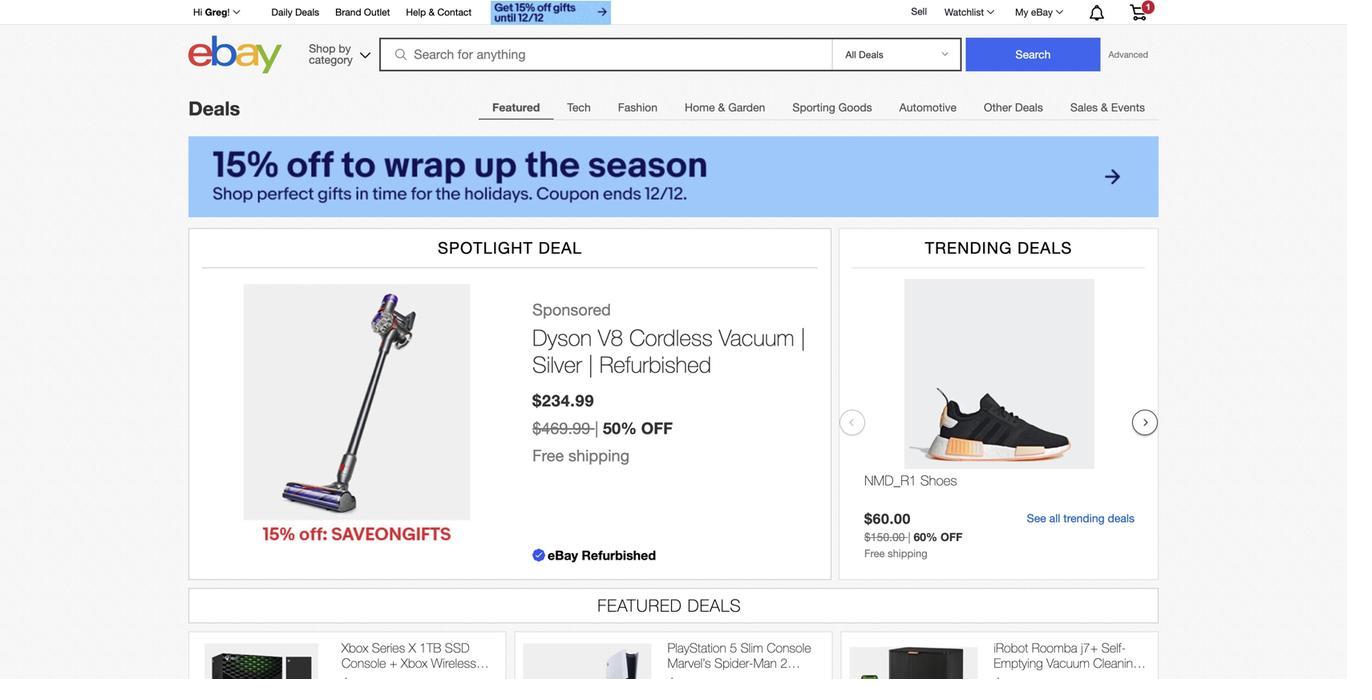 Task type: vqa. For each thing, say whether or not it's contained in the screenshot.
Buy within $383.99 LIST PRICE: $479.99 20% OFF BUY IT NOW FREE 3 DAY SHIPPING
no



Task type: locate. For each thing, give the bounding box(es) containing it.
off
[[641, 419, 673, 438], [941, 531, 963, 544]]

featured down "ebay refurbished"
[[598, 595, 682, 615]]

free
[[532, 446, 564, 465], [864, 547, 885, 560]]

trending
[[1064, 512, 1105, 525]]

other deals
[[984, 101, 1043, 114]]

1 horizontal spatial ebay
[[1031, 6, 1053, 18]]

1 vertical spatial off
[[941, 531, 963, 544]]

vacuum inside sponsored dyson v8 cordless vacuum | silver | refurbished
[[719, 324, 794, 351]]

& right sales
[[1101, 101, 1108, 114]]

console up 2
[[767, 640, 811, 655]]

all
[[1049, 512, 1060, 525]]

& right help
[[429, 6, 435, 18]]

1 link
[[1120, 0, 1156, 23]]

fashion link
[[604, 91, 671, 123]]

deals for trending deals
[[1018, 238, 1072, 257]]

vacuum inside irobot roomba j7+ self- emptying vacuum cleaning robot - certifi
[[1047, 656, 1090, 671]]

playstation
[[668, 640, 726, 655]]

1 vertical spatial featured
[[598, 595, 682, 615]]

get an extra 15% off image
[[491, 1, 611, 25]]

featured link
[[479, 91, 554, 123]]

None submit
[[966, 38, 1101, 71]]

deals for daily deals
[[295, 6, 319, 18]]

vacuum
[[719, 324, 794, 351], [1047, 656, 1090, 671]]

dyson
[[532, 324, 592, 351]]

0 vertical spatial vacuum
[[719, 324, 794, 351]]

greg
[[205, 6, 227, 18]]

0 horizontal spatial featured
[[492, 101, 540, 114]]

tech link
[[554, 91, 604, 123]]

off for 50%
[[641, 419, 673, 438]]

deals inside account navigation
[[295, 6, 319, 18]]

shop by category
[[309, 42, 353, 66]]

& right home at top
[[718, 101, 725, 114]]

1tb
[[419, 640, 441, 655]]

0 horizontal spatial vacuum
[[719, 324, 794, 351]]

featured inside menu bar
[[492, 101, 540, 114]]

2 robot from the left
[[994, 671, 1026, 679]]

1 vertical spatial free
[[864, 547, 885, 560]]

0 vertical spatial featured
[[492, 101, 540, 114]]

1 horizontal spatial console
[[767, 640, 811, 655]]

deals for featured deals
[[688, 595, 741, 615]]

home
[[685, 101, 715, 114]]

free inside $150.00 | 60% off free shipping
[[864, 547, 885, 560]]

0 vertical spatial ebay
[[1031, 6, 1053, 18]]

home & garden link
[[671, 91, 779, 123]]

featured left tech
[[492, 101, 540, 114]]

shipping down $469.99 | 50% off
[[568, 446, 630, 465]]

featured
[[492, 101, 540, 114], [598, 595, 682, 615]]

& for home
[[718, 101, 725, 114]]

self-
[[1102, 640, 1126, 655]]

shop by category banner
[[184, 0, 1159, 78]]

other deals link
[[970, 91, 1057, 123]]

other
[[984, 101, 1012, 114]]

goods
[[839, 101, 872, 114]]

1 vertical spatial refurbished
[[582, 548, 656, 563]]

15% off to wrap up the season shop perfect gifts in time for the holidays. coupon ends 12/12. image
[[188, 136, 1159, 217]]

nmd_r1
[[864, 472, 917, 488]]

daily deals
[[271, 6, 319, 18]]

spotlight
[[438, 238, 533, 257]]

featured deals
[[598, 595, 741, 615]]

robot
[[396, 671, 428, 679], [994, 671, 1026, 679]]

daily deals link
[[271, 4, 319, 22]]

0 vertical spatial shipping
[[568, 446, 630, 465]]

sell
[[911, 6, 927, 17]]

j7+
[[1081, 640, 1098, 655]]

wireless
[[431, 656, 476, 671]]

watchlist link
[[936, 2, 1002, 22]]

sell link
[[904, 6, 934, 17]]

console inside playstation 5 slim console marvel's spider-man 2 bundle
[[767, 640, 811, 655]]

events
[[1111, 101, 1145, 114]]

1 vertical spatial shipping
[[888, 547, 928, 560]]

ebay refurbished
[[548, 548, 656, 563]]

0 horizontal spatial &
[[429, 6, 435, 18]]

xbox up controller
[[342, 640, 368, 655]]

60%
[[914, 531, 938, 544]]

tab list
[[479, 91, 1159, 123]]

1 horizontal spatial robot
[[994, 671, 1026, 679]]

cleaning
[[1093, 656, 1140, 671]]

menu bar
[[479, 91, 1159, 123]]

xbox down x
[[401, 656, 428, 671]]

brand outlet
[[335, 6, 390, 18]]

shipping inside $150.00 | 60% off free shipping
[[888, 547, 928, 560]]

off for 60%
[[941, 531, 963, 544]]

robot down +
[[396, 671, 428, 679]]

0 horizontal spatial off
[[641, 419, 673, 438]]

|
[[801, 324, 806, 351], [588, 351, 593, 378], [595, 419, 598, 438], [908, 531, 911, 544]]

&
[[429, 6, 435, 18], [718, 101, 725, 114], [1101, 101, 1108, 114]]

Search for anything text field
[[382, 39, 829, 70]]

1 horizontal spatial free
[[864, 547, 885, 560]]

0 horizontal spatial ebay
[[548, 548, 578, 563]]

xbox
[[342, 640, 368, 655], [401, 656, 428, 671]]

1 vertical spatial vacuum
[[1047, 656, 1090, 671]]

home & garden
[[685, 101, 765, 114]]

sponsored dyson v8 cordless vacuum | silver | refurbished
[[532, 300, 806, 378]]

1 horizontal spatial vacuum
[[1047, 656, 1090, 671]]

robot down emptying
[[994, 671, 1026, 679]]

50%
[[603, 419, 637, 438]]

1 horizontal spatial &
[[718, 101, 725, 114]]

shipping
[[568, 446, 630, 465], [888, 547, 928, 560]]

garden
[[728, 101, 765, 114]]

see
[[1027, 512, 1046, 525]]

console up controller
[[342, 656, 386, 671]]

1 horizontal spatial xbox
[[401, 656, 428, 671]]

refurbished
[[600, 351, 711, 378], [582, 548, 656, 563]]

irobot roomba j7+ self- emptying vacuum cleaning robot - certifi
[[994, 640, 1140, 679]]

deals inside menu bar
[[1015, 101, 1043, 114]]

dyson v8 cordless vacuum | silver | refurbished link
[[532, 324, 815, 378]]

1 robot from the left
[[396, 671, 428, 679]]

deal
[[539, 238, 582, 257]]

cordless
[[629, 324, 713, 351]]

0 horizontal spatial console
[[342, 656, 386, 671]]

0 horizontal spatial robot
[[396, 671, 428, 679]]

free down $150.00
[[864, 547, 885, 560]]

refurbished down the cordless
[[600, 351, 711, 378]]

refurbished up featured deals
[[582, 548, 656, 563]]

menu bar containing featured
[[479, 91, 1159, 123]]

off right 60% at the right bottom
[[941, 531, 963, 544]]

featured for featured deals
[[598, 595, 682, 615]]

trending deals
[[925, 238, 1072, 257]]

0 vertical spatial off
[[641, 419, 673, 438]]

0 vertical spatial free
[[532, 446, 564, 465]]

shipping down 60% at the right bottom
[[888, 547, 928, 560]]

daily
[[271, 6, 293, 18]]

off inside $150.00 | 60% off free shipping
[[941, 531, 963, 544]]

1 horizontal spatial shipping
[[888, 547, 928, 560]]

0 vertical spatial refurbished
[[600, 351, 711, 378]]

sales & events link
[[1057, 91, 1159, 123]]

2 horizontal spatial &
[[1101, 101, 1108, 114]]

console inside xbox series x 1tb ssd console + xbox wireless controller robot white
[[342, 656, 386, 671]]

free down '$469.99'
[[532, 446, 564, 465]]

off right 50%
[[641, 419, 673, 438]]

1 horizontal spatial featured
[[598, 595, 682, 615]]

help & contact link
[[406, 4, 472, 22]]

5
[[730, 640, 737, 655]]

fashion
[[618, 101, 658, 114]]

& inside account navigation
[[429, 6, 435, 18]]

1 horizontal spatial off
[[941, 531, 963, 544]]

deals
[[295, 6, 319, 18], [188, 97, 240, 119], [1015, 101, 1043, 114], [1018, 238, 1072, 257], [688, 595, 741, 615]]

| inside $469.99 | 50% off
[[595, 419, 598, 438]]

ebay inside my ebay link
[[1031, 6, 1053, 18]]



Task type: describe. For each thing, give the bounding box(es) containing it.
playstation 5 slim console marvel's spider-man 2 bundle
[[668, 640, 811, 679]]

man
[[753, 656, 777, 671]]

$469.99
[[532, 419, 590, 438]]

deals link
[[188, 97, 240, 119]]

-
[[1030, 671, 1034, 679]]

automotive
[[900, 101, 957, 114]]

trending
[[925, 238, 1012, 257]]

contact
[[437, 6, 472, 18]]

brand
[[335, 6, 361, 18]]

!
[[227, 6, 230, 18]]

account navigation
[[184, 0, 1159, 27]]

deals
[[1108, 512, 1135, 525]]

shop
[[309, 42, 336, 55]]

refurbished inside sponsored dyson v8 cordless vacuum | silver | refurbished
[[600, 351, 711, 378]]

spotlight deal
[[438, 238, 582, 257]]

0 horizontal spatial shipping
[[568, 446, 630, 465]]

watchlist
[[945, 6, 984, 18]]

sporting goods link
[[779, 91, 886, 123]]

sales & events
[[1071, 101, 1145, 114]]

category
[[309, 53, 353, 66]]

free shipping
[[532, 446, 630, 465]]

featured for featured
[[492, 101, 540, 114]]

tech
[[567, 101, 591, 114]]

xbox series x 1tb ssd console + xbox wireless controller robot white link
[[342, 640, 498, 679]]

1
[[1146, 2, 1151, 12]]

$234.99
[[532, 391, 594, 410]]

white
[[432, 671, 462, 679]]

advanced
[[1109, 49, 1148, 60]]

hi
[[193, 6, 202, 18]]

controller
[[342, 671, 392, 679]]

sales
[[1071, 101, 1098, 114]]

deals for other deals
[[1015, 101, 1043, 114]]

marvel's
[[668, 656, 711, 671]]

$469.99 | 50% off
[[532, 419, 673, 438]]

automotive link
[[886, 91, 970, 123]]

brand outlet link
[[335, 4, 390, 22]]

my
[[1015, 6, 1029, 18]]

x
[[409, 640, 416, 655]]

robot inside xbox series x 1tb ssd console + xbox wireless controller robot white
[[396, 671, 428, 679]]

nmd_r1 shoes link
[[864, 472, 1135, 508]]

irobot
[[994, 640, 1028, 655]]

sporting goods
[[793, 101, 872, 114]]

$150.00 | 60% off free shipping
[[864, 531, 963, 560]]

0 horizontal spatial free
[[532, 446, 564, 465]]

sponsored
[[532, 300, 611, 319]]

hi greg !
[[193, 6, 230, 18]]

advanced link
[[1101, 38, 1156, 71]]

bundle
[[668, 671, 705, 679]]

my ebay link
[[1007, 2, 1071, 22]]

see all trending deals link
[[1027, 512, 1135, 525]]

shop by category button
[[302, 36, 374, 70]]

outlet
[[364, 6, 390, 18]]

nmd_r1 shoes
[[864, 472, 957, 488]]

sporting
[[793, 101, 835, 114]]

roomba
[[1032, 640, 1078, 655]]

playstation 5 slim console marvel's spider-man 2 bundle link
[[668, 640, 824, 679]]

my ebay
[[1015, 6, 1053, 18]]

2
[[780, 656, 788, 671]]

help
[[406, 6, 426, 18]]

1 vertical spatial ebay
[[548, 548, 578, 563]]

| inside $150.00 | 60% off free shipping
[[908, 531, 911, 544]]

shoes
[[921, 472, 957, 488]]

& for help
[[429, 6, 435, 18]]

spider-
[[715, 656, 753, 671]]

series
[[372, 640, 405, 655]]

slim
[[741, 640, 763, 655]]

silver
[[532, 351, 582, 378]]

& for sales
[[1101, 101, 1108, 114]]

v8
[[598, 324, 623, 351]]

help & contact
[[406, 6, 472, 18]]

see all trending deals
[[1027, 512, 1135, 525]]

by
[[339, 42, 351, 55]]

robot inside irobot roomba j7+ self- emptying vacuum cleaning robot - certifi
[[994, 671, 1026, 679]]

none submit inside shop by category "banner"
[[966, 38, 1101, 71]]

emptying
[[994, 656, 1043, 671]]

tab list containing featured
[[479, 91, 1159, 123]]

xbox series x 1tb ssd console + xbox wireless controller robot white
[[342, 640, 476, 679]]

+
[[390, 656, 397, 671]]

0 horizontal spatial xbox
[[342, 640, 368, 655]]

$60.00
[[864, 510, 911, 527]]



